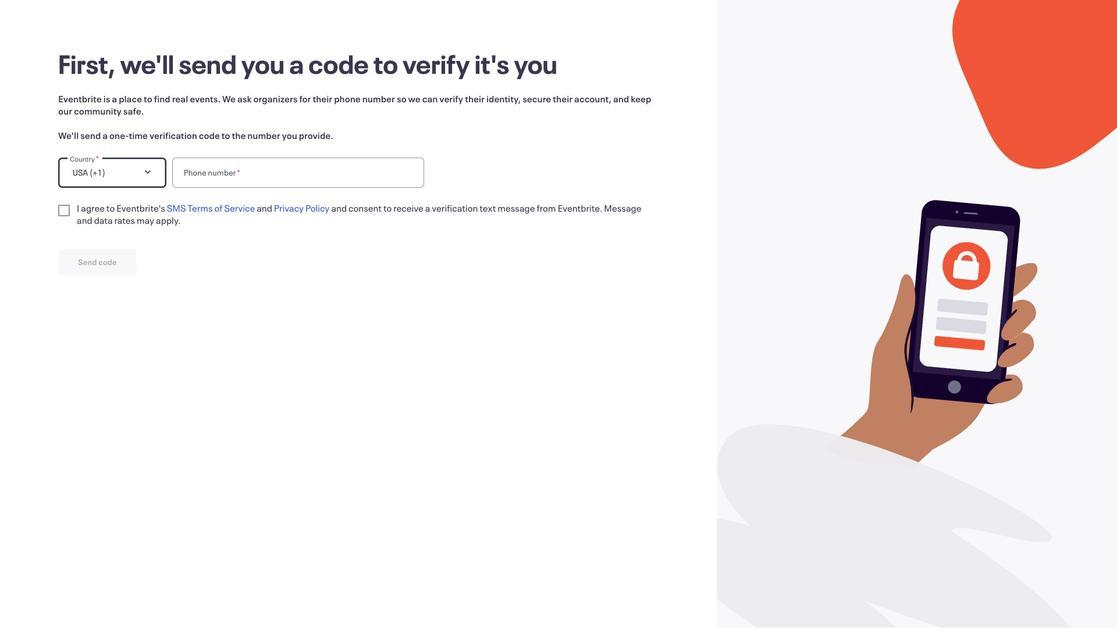 Task type: locate. For each thing, give the bounding box(es) containing it.
0 horizontal spatial their
[[313, 93, 332, 105]]

i
[[77, 202, 79, 214]]

organizers
[[253, 93, 298, 105]]

to inside eventbrite is a place to find real events. we ask organizers for their phone number so we can verify their identity, secure their account, and keep our community safe.
[[144, 93, 152, 105]]

real
[[172, 93, 188, 105]]

community
[[74, 105, 122, 117]]

is
[[103, 93, 110, 105]]

0 vertical spatial send
[[179, 47, 237, 81]]

a inside eventbrite is a place to find real events. we ask organizers for their phone number so we can verify their identity, secure their account, and keep our community safe.
[[112, 93, 117, 105]]

from
[[537, 202, 556, 214]]

1 horizontal spatial code
[[199, 129, 220, 141]]

2 horizontal spatial code
[[309, 47, 369, 81]]

their right for at the top left of page
[[313, 93, 332, 105]]

verification inside and consent to receive a verification text message from eventbrite. message and data rates may apply.
[[432, 202, 478, 214]]

* right the 'country'
[[96, 153, 99, 164]]

number inside eventbrite is a place to find real events. we ask organizers for their phone number so we can verify their identity, secure their account, and keep our community safe.
[[362, 93, 395, 105]]

one-
[[109, 129, 129, 141]]

0 horizontal spatial number
[[208, 167, 236, 178]]

place
[[119, 93, 142, 105]]

verification
[[150, 129, 197, 141], [432, 202, 478, 214]]

1 horizontal spatial *
[[237, 167, 240, 178]]

their right secure
[[553, 93, 573, 105]]

number right the
[[247, 129, 280, 141]]

verification left text on the top
[[432, 202, 478, 214]]

so
[[397, 93, 407, 105]]

verification right time
[[150, 129, 197, 141]]

their left identity,
[[465, 93, 485, 105]]

account,
[[574, 93, 612, 105]]

to
[[373, 47, 398, 81], [144, 93, 152, 105], [222, 129, 230, 141], [106, 202, 115, 214], [383, 202, 392, 214]]

2 vertical spatial code
[[98, 257, 117, 268]]

data
[[94, 214, 113, 226]]

can
[[422, 93, 438, 105]]

verify up can
[[403, 47, 470, 81]]

privacy policy link
[[274, 202, 330, 214]]

verification for time
[[150, 129, 197, 141]]

to inside and consent to receive a verification text message from eventbrite. message and data rates may apply.
[[383, 202, 392, 214]]

and
[[613, 93, 629, 105], [257, 202, 272, 214], [331, 202, 347, 214], [77, 214, 92, 226]]

code up phone at the top
[[309, 47, 369, 81]]

send code
[[78, 257, 117, 268]]

to right agree
[[106, 202, 115, 214]]

0 vertical spatial number
[[362, 93, 395, 105]]

message
[[498, 202, 535, 214]]

send
[[179, 47, 237, 81], [80, 129, 101, 141]]

number
[[362, 93, 395, 105], [247, 129, 280, 141], [208, 167, 236, 178]]

verify
[[403, 47, 470, 81], [439, 93, 463, 105]]

phone
[[334, 93, 361, 105]]

0 vertical spatial code
[[309, 47, 369, 81]]

0 vertical spatial verification
[[150, 129, 197, 141]]

* up service
[[237, 167, 240, 178]]

text
[[480, 202, 496, 214]]

2 horizontal spatial their
[[553, 93, 573, 105]]

you up organizers
[[241, 47, 285, 81]]

number left the so
[[362, 93, 395, 105]]

verify right can
[[439, 93, 463, 105]]

code
[[309, 47, 369, 81], [199, 129, 220, 141], [98, 257, 117, 268]]

2 their from the left
[[465, 93, 485, 105]]

and consent to receive a verification text message from eventbrite. message and data rates may apply.
[[77, 202, 642, 226]]

their
[[313, 93, 332, 105], [465, 93, 485, 105], [553, 93, 573, 105]]

0 horizontal spatial send
[[80, 129, 101, 141]]

sms
[[167, 202, 186, 214]]

number right phone
[[208, 167, 236, 178]]

1 vertical spatial verify
[[439, 93, 463, 105]]

code right 'send'
[[98, 257, 117, 268]]

to left find
[[144, 93, 152, 105]]

send right the we'll
[[80, 129, 101, 141]]

1 horizontal spatial their
[[465, 93, 485, 105]]

you left provide.
[[282, 129, 297, 141]]

1 horizontal spatial verification
[[432, 202, 478, 214]]

you up secure
[[514, 47, 557, 81]]

send up events.
[[179, 47, 237, 81]]

apply.
[[156, 214, 181, 226]]

a right receive
[[425, 202, 430, 214]]

we'll
[[120, 47, 174, 81]]

0 horizontal spatial code
[[98, 257, 117, 268]]

a
[[289, 47, 304, 81], [112, 93, 117, 105], [103, 129, 108, 141], [425, 202, 430, 214]]

to left receive
[[383, 202, 392, 214]]

0 horizontal spatial verification
[[150, 129, 197, 141]]

and left keep
[[613, 93, 629, 105]]

ask
[[237, 93, 252, 105]]

code left the
[[199, 129, 220, 141]]

keep
[[631, 93, 651, 105]]

phone
[[184, 167, 206, 178]]

*
[[96, 153, 99, 164], [237, 167, 240, 178]]

1 vertical spatial verification
[[432, 202, 478, 214]]

a right is at the left top of the page
[[112, 93, 117, 105]]

events.
[[190, 93, 221, 105]]

and left data
[[77, 214, 92, 226]]

privacy
[[274, 202, 304, 214]]

0 vertical spatial *
[[96, 153, 99, 164]]

eventbrite.
[[558, 202, 602, 214]]

1 vertical spatial number
[[247, 129, 280, 141]]

2 horizontal spatial number
[[362, 93, 395, 105]]

policy
[[305, 202, 330, 214]]

we'll
[[58, 129, 79, 141]]

1 vertical spatial code
[[199, 129, 220, 141]]

you
[[241, 47, 285, 81], [514, 47, 557, 81], [282, 129, 297, 141]]

2 vertical spatial number
[[208, 167, 236, 178]]

message
[[604, 202, 642, 214]]

our
[[58, 105, 72, 117]]

None field
[[241, 158, 413, 188]]

for
[[299, 93, 311, 105]]



Task type: vqa. For each thing, say whether or not it's contained in the screenshot.
the rightmost number
yes



Task type: describe. For each thing, give the bounding box(es) containing it.
phone number *
[[184, 167, 240, 178]]

it's
[[475, 47, 509, 81]]

identity,
[[486, 93, 521, 105]]

safe.
[[123, 105, 144, 117]]

country *
[[70, 153, 99, 164]]

find
[[154, 93, 170, 105]]

0 vertical spatial verify
[[403, 47, 470, 81]]

send
[[78, 257, 97, 268]]

rates
[[114, 214, 135, 226]]

time
[[129, 129, 148, 141]]

we
[[222, 93, 236, 105]]

first, we'll send you a code to verify it's you
[[58, 47, 557, 81]]

verify inside eventbrite is a place to find real events. we ask organizers for their phone number so we can verify their identity, secure their account, and keep our community safe.
[[439, 93, 463, 105]]

provide.
[[299, 129, 333, 141]]

eventbrite
[[58, 93, 102, 105]]

0 horizontal spatial *
[[96, 153, 99, 164]]

to up the so
[[373, 47, 398, 81]]

i agree to eventbrite's sms terms of service and privacy policy
[[77, 202, 330, 214]]

and inside eventbrite is a place to find real events. we ask organizers for their phone number so we can verify their identity, secure their account, and keep our community safe.
[[613, 93, 629, 105]]

code inside button
[[98, 257, 117, 268]]

send code button
[[58, 250, 137, 275]]

terms
[[188, 202, 213, 214]]

1 their from the left
[[313, 93, 332, 105]]

eventbrite is a place to find real events. we ask organizers for their phone number so we can verify their identity, secure their account, and keep our community safe.
[[58, 93, 651, 117]]

1 horizontal spatial send
[[179, 47, 237, 81]]

a up for at the top left of page
[[289, 47, 304, 81]]

consent
[[349, 202, 382, 214]]

first,
[[58, 47, 115, 81]]

the
[[232, 129, 246, 141]]

verification for a
[[432, 202, 478, 214]]

a left one-
[[103, 129, 108, 141]]

1 vertical spatial send
[[80, 129, 101, 141]]

may
[[137, 214, 154, 226]]

agree
[[81, 202, 105, 214]]

country
[[70, 154, 95, 163]]

3 their from the left
[[553, 93, 573, 105]]

we'll send a one-time verification code to the number you provide.
[[58, 129, 333, 141]]

a inside and consent to receive a verification text message from eventbrite. message and data rates may apply.
[[425, 202, 430, 214]]

and right policy
[[331, 202, 347, 214]]

of
[[214, 202, 223, 214]]

to left the
[[222, 129, 230, 141]]

and left privacy
[[257, 202, 272, 214]]

sms terms of service link
[[167, 202, 255, 214]]

1 horizontal spatial number
[[247, 129, 280, 141]]

receive
[[393, 202, 424, 214]]

we
[[408, 93, 421, 105]]

1 vertical spatial *
[[237, 167, 240, 178]]

eventbrite's
[[116, 202, 165, 214]]

service
[[224, 202, 255, 214]]

secure
[[523, 93, 551, 105]]



